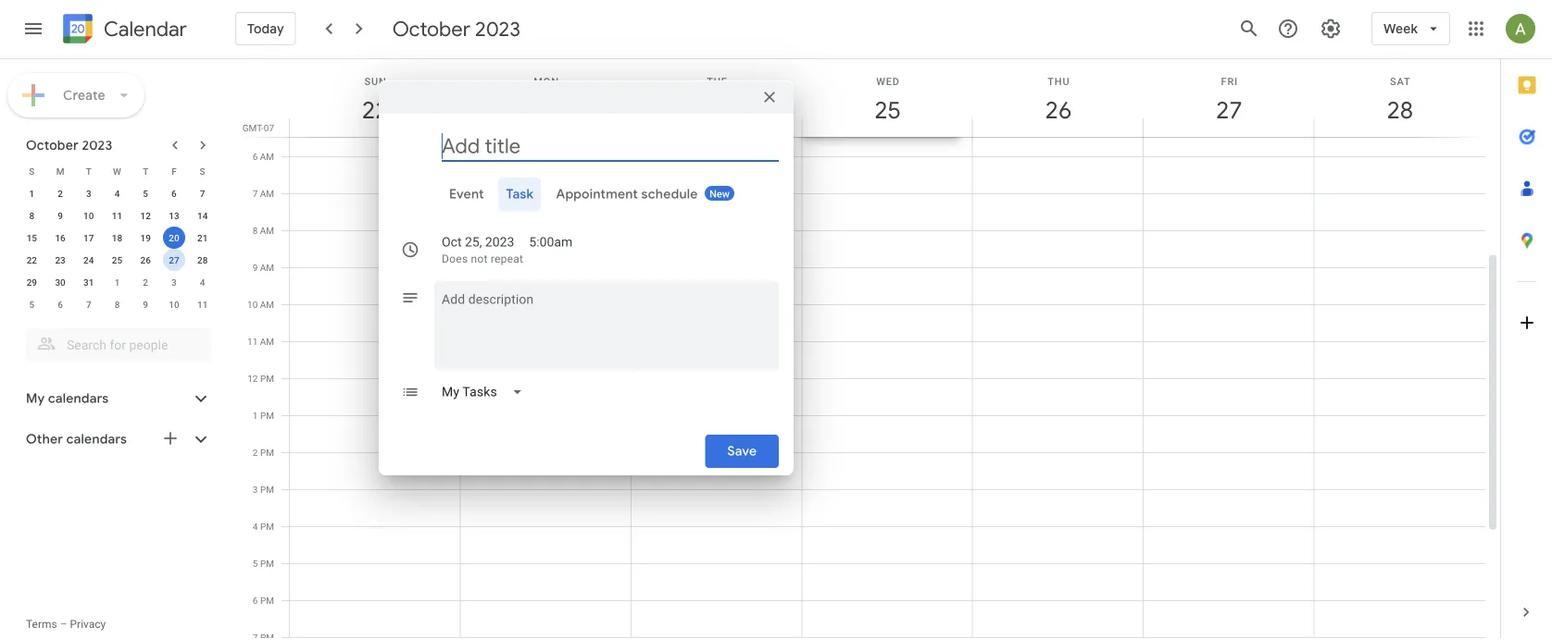 Task type: vqa. For each thing, say whether or not it's contained in the screenshot.
cell within the March 2024 Grid
no



Task type: locate. For each thing, give the bounding box(es) containing it.
calendars
[[48, 391, 109, 407], [66, 432, 127, 448]]

1 vertical spatial 25
[[112, 255, 122, 266]]

5 inside november 5 element
[[29, 299, 34, 310]]

pm up 2 pm on the bottom
[[260, 410, 274, 421]]

pm for 4 pm
[[260, 521, 274, 533]]

1 horizontal spatial 26
[[1044, 95, 1071, 125]]

november 5 element
[[21, 294, 43, 316]]

0 horizontal spatial 27
[[169, 255, 179, 266]]

f
[[171, 166, 177, 177]]

0 horizontal spatial 22
[[27, 255, 37, 266]]

0 horizontal spatial october
[[26, 137, 79, 154]]

does
[[442, 253, 468, 266]]

0 horizontal spatial 26
[[140, 255, 151, 266]]

1 horizontal spatial october
[[392, 16, 470, 42]]

today
[[247, 20, 284, 37]]

1 horizontal spatial 1
[[115, 277, 120, 288]]

am down 7 am
[[260, 225, 274, 236]]

0 vertical spatial october
[[392, 16, 470, 42]]

22 link
[[354, 89, 397, 132]]

s
[[29, 166, 35, 177], [200, 166, 205, 177]]

1 vertical spatial 4
[[200, 277, 205, 288]]

am down 8 am
[[260, 262, 274, 273]]

9 up 16 element
[[58, 210, 63, 221]]

2 vertical spatial 5
[[253, 558, 258, 570]]

27 down 20
[[169, 255, 179, 266]]

row containing 29
[[18, 271, 217, 294]]

4 for 4 pm
[[253, 521, 258, 533]]

6 down gmt- on the top left of the page
[[253, 151, 258, 162]]

2 horizontal spatial 4
[[253, 521, 258, 533]]

week
[[1384, 20, 1418, 37]]

19
[[140, 232, 151, 244]]

30 element
[[49, 271, 71, 294]]

4 up 11 element
[[115, 188, 120, 199]]

pm down 2 pm on the bottom
[[260, 484, 274, 495]]

1 horizontal spatial 2
[[143, 277, 148, 288]]

3 pm from the top
[[260, 447, 274, 458]]

– inside meeting 6 – 7am
[[473, 173, 480, 186]]

am down 07
[[260, 151, 274, 162]]

2 horizontal spatial 1
[[253, 410, 258, 421]]

1 horizontal spatial 25
[[873, 95, 900, 125]]

1 horizontal spatial s
[[200, 166, 205, 177]]

1 vertical spatial 3
[[171, 277, 177, 288]]

10 for 10 element
[[83, 210, 94, 221]]

4 am from the top
[[260, 262, 274, 273]]

21
[[197, 232, 208, 244]]

sun 22
[[361, 75, 387, 125]]

8 up 15 element
[[29, 210, 34, 221]]

0 horizontal spatial 12
[[140, 210, 151, 221]]

20 cell
[[160, 227, 188, 249]]

1 horizontal spatial tab list
[[1501, 59, 1552, 587]]

task
[[506, 186, 534, 203]]

1 vertical spatial 5
[[29, 299, 34, 310]]

sat
[[1390, 75, 1411, 87]]

6 inside meeting 6 – 7am
[[463, 173, 470, 186]]

2 vertical spatial 2
[[253, 447, 258, 458]]

pm for 12 pm
[[260, 373, 274, 384]]

meeting
[[463, 159, 505, 172]]

6
[[253, 151, 258, 162], [463, 173, 470, 186], [171, 188, 177, 199], [58, 299, 63, 310], [253, 596, 258, 607]]

14
[[197, 210, 208, 221]]

8 down 7 am
[[253, 225, 258, 236]]

9
[[58, 210, 63, 221], [253, 262, 258, 273], [143, 299, 148, 310]]

27 cell
[[160, 249, 188, 271]]

1 vertical spatial 8
[[253, 225, 258, 236]]

pm for 2 pm
[[260, 447, 274, 458]]

26 element
[[134, 249, 157, 271]]

0 vertical spatial –
[[473, 173, 480, 186]]

am down 9 am
[[260, 299, 274, 310]]

tue column header
[[631, 59, 802, 137]]

pm for 3 pm
[[260, 484, 274, 495]]

0 horizontal spatial 25
[[112, 255, 122, 266]]

28
[[1386, 95, 1412, 125], [197, 255, 208, 266]]

october up 22 column header
[[392, 16, 470, 42]]

9 up the 10 am
[[253, 262, 258, 273]]

pm up 1 pm
[[260, 373, 274, 384]]

10 down november 3 element
[[169, 299, 179, 310]]

4 pm from the top
[[260, 484, 274, 495]]

pm down 5 pm on the bottom of the page
[[260, 596, 274, 607]]

pm
[[260, 373, 274, 384], [260, 410, 274, 421], [260, 447, 274, 458], [260, 484, 274, 495], [260, 521, 274, 533], [260, 558, 274, 570], [260, 596, 274, 607]]

1 horizontal spatial 8
[[115, 299, 120, 310]]

tab list containing event
[[394, 178, 779, 211]]

november 4 element
[[191, 271, 214, 294]]

0 vertical spatial 3
[[86, 188, 91, 199]]

1 vertical spatial 9
[[253, 262, 258, 273]]

pm for 1 pm
[[260, 410, 274, 421]]

10 up 17
[[83, 210, 94, 221]]

1 vertical spatial 27
[[169, 255, 179, 266]]

1 horizontal spatial 10
[[169, 299, 179, 310]]

1 vertical spatial 1
[[115, 277, 120, 288]]

28 inside row
[[197, 255, 208, 266]]

1 horizontal spatial 9
[[143, 299, 148, 310]]

24 element
[[78, 249, 100, 271]]

16 element
[[49, 227, 71, 249]]

0 vertical spatial 11
[[112, 210, 122, 221]]

4 up november 11 element
[[200, 277, 205, 288]]

7 up 14 element
[[200, 188, 205, 199]]

2 vertical spatial 11
[[247, 336, 258, 347]]

s left m
[[29, 166, 35, 177]]

1 vertical spatial 28
[[197, 255, 208, 266]]

w
[[113, 166, 121, 177]]

calendars inside 'dropdown button'
[[66, 432, 127, 448]]

2 am from the top
[[260, 188, 274, 199]]

18 element
[[106, 227, 128, 249]]

25 down 18
[[112, 255, 122, 266]]

26 down thu
[[1044, 95, 1071, 125]]

25 inside "element"
[[112, 255, 122, 266]]

7 row from the top
[[18, 294, 217, 316]]

2 horizontal spatial 2
[[253, 447, 258, 458]]

tab list
[[1501, 59, 1552, 587], [394, 178, 779, 211]]

7 down 31 element
[[86, 299, 91, 310]]

28 down "sat"
[[1386, 95, 1412, 125]]

row
[[18, 160, 217, 182], [18, 182, 217, 205], [18, 205, 217, 227], [18, 227, 217, 249], [18, 249, 217, 271], [18, 271, 217, 294], [18, 294, 217, 316]]

0 horizontal spatial 10
[[83, 210, 94, 221]]

0 horizontal spatial 9
[[58, 210, 63, 221]]

1 vertical spatial 2
[[143, 277, 148, 288]]

27 down fri
[[1215, 95, 1241, 125]]

am for 6 am
[[260, 151, 274, 162]]

new
[[709, 188, 730, 200]]

oct
[[442, 235, 462, 250]]

12 down 11 am
[[248, 373, 258, 384]]

25,
[[465, 235, 482, 250]]

2023 up the mon column header
[[475, 16, 520, 42]]

mon
[[534, 75, 559, 87]]

2 pm from the top
[[260, 410, 274, 421]]

6 down 30 "element"
[[58, 299, 63, 310]]

row containing s
[[18, 160, 217, 182]]

5 row from the top
[[18, 249, 217, 271]]

october 2023
[[392, 16, 520, 42], [26, 137, 112, 154]]

19 element
[[134, 227, 157, 249]]

0 vertical spatial october 2023
[[392, 16, 520, 42]]

28 element
[[191, 249, 214, 271]]

0 vertical spatial 25
[[873, 95, 900, 125]]

22 down sun
[[361, 95, 387, 125]]

3 for november 3 element
[[171, 277, 177, 288]]

11 am
[[247, 336, 274, 347]]

9 inside grid
[[253, 262, 258, 273]]

2 horizontal spatial 5
[[253, 558, 258, 570]]

4 for november 4 element at the top left
[[200, 277, 205, 288]]

0 horizontal spatial 1
[[29, 188, 34, 199]]

4
[[115, 188, 120, 199], [200, 277, 205, 288], [253, 521, 258, 533]]

6 am from the top
[[260, 336, 274, 347]]

8 inside november 8 element
[[115, 299, 120, 310]]

november 10 element
[[163, 294, 185, 316]]

pm down 4 pm
[[260, 558, 274, 570]]

– right terms
[[60, 619, 67, 632]]

22 up 29
[[27, 255, 37, 266]]

1 horizontal spatial t
[[143, 166, 148, 177]]

6 pm from the top
[[260, 558, 274, 570]]

12 up 19
[[140, 210, 151, 221]]

2 down m
[[58, 188, 63, 199]]

6 down 5 pm on the bottom of the page
[[253, 596, 258, 607]]

am up 12 pm
[[260, 336, 274, 347]]

0 horizontal spatial tab list
[[394, 178, 779, 211]]

calendars inside dropdown button
[[48, 391, 109, 407]]

None search field
[[0, 321, 230, 362]]

am for 9 am
[[260, 262, 274, 273]]

1 vertical spatial –
[[60, 619, 67, 632]]

2023 up repeat
[[485, 235, 514, 250]]

12
[[140, 210, 151, 221], [248, 373, 258, 384]]

0 vertical spatial 2
[[58, 188, 63, 199]]

0 vertical spatial 22
[[361, 95, 387, 125]]

3 pm
[[253, 484, 274, 495]]

28 column header
[[1314, 59, 1486, 137]]

november 6 element
[[49, 294, 71, 316]]

6 row from the top
[[18, 271, 217, 294]]

calendar heading
[[100, 16, 187, 42]]

17 element
[[78, 227, 100, 249]]

0 vertical spatial 2023
[[475, 16, 520, 42]]

3 row from the top
[[18, 205, 217, 227]]

row group containing 1
[[18, 182, 217, 316]]

26 inside column header
[[1044, 95, 1071, 125]]

row containing 8
[[18, 205, 217, 227]]

8 down november 1 element
[[115, 299, 120, 310]]

7 inside grid
[[253, 188, 258, 199]]

2 vertical spatial 3
[[253, 484, 258, 495]]

2 row from the top
[[18, 182, 217, 205]]

1 vertical spatial 2023
[[82, 137, 112, 154]]

pm up 3 pm at bottom
[[260, 447, 274, 458]]

event button
[[442, 178, 492, 211]]

27 inside column header
[[1215, 95, 1241, 125]]

12 inside row
[[140, 210, 151, 221]]

11 for november 11 element
[[197, 299, 208, 310]]

fri 27
[[1215, 75, 1241, 125]]

6 pm
[[253, 596, 274, 607]]

1 up 15 element
[[29, 188, 34, 199]]

terms link
[[26, 619, 57, 632]]

new element
[[705, 186, 734, 201]]

27 link
[[1208, 89, 1251, 132]]

0 horizontal spatial 28
[[197, 255, 208, 266]]

2 up november 9 element
[[143, 277, 148, 288]]

1 vertical spatial 26
[[140, 255, 151, 266]]

Add title text field
[[442, 132, 779, 160]]

26 down 19
[[140, 255, 151, 266]]

1 inside grid
[[253, 410, 258, 421]]

Add description text field
[[434, 289, 779, 356]]

23
[[55, 255, 66, 266]]

4 row from the top
[[18, 227, 217, 249]]

1 vertical spatial 22
[[27, 255, 37, 266]]

29 element
[[21, 271, 43, 294]]

25
[[873, 95, 900, 125], [112, 255, 122, 266]]

terms – privacy
[[26, 619, 106, 632]]

event
[[449, 186, 484, 203]]

does not repeat
[[442, 253, 523, 266]]

7 inside 'element'
[[86, 299, 91, 310]]

my
[[26, 391, 45, 407]]

8 for 8 am
[[253, 225, 258, 236]]

6 up event
[[463, 173, 470, 186]]

28 down 21
[[197, 255, 208, 266]]

am down 6 am
[[260, 188, 274, 199]]

–
[[473, 173, 480, 186], [60, 619, 67, 632]]

2 up 3 pm at bottom
[[253, 447, 258, 458]]

0 vertical spatial 27
[[1215, 95, 1241, 125]]

3 am from the top
[[260, 225, 274, 236]]

1 vertical spatial 11
[[197, 299, 208, 310]]

2 vertical spatial 8
[[115, 299, 120, 310]]

25 down wed
[[873, 95, 900, 125]]

1 vertical spatial 12
[[248, 373, 258, 384]]

0 vertical spatial 26
[[1044, 95, 1071, 125]]

1 down 12 pm
[[253, 410, 258, 421]]

5 pm from the top
[[260, 521, 274, 533]]

2 horizontal spatial 11
[[247, 336, 258, 347]]

0 vertical spatial 9
[[58, 210, 63, 221]]

12 for 12
[[140, 210, 151, 221]]

calendars up the other calendars
[[48, 391, 109, 407]]

october 2023 grid
[[18, 160, 217, 316]]

12 inside grid
[[248, 373, 258, 384]]

– down meeting
[[473, 173, 480, 186]]

0 horizontal spatial t
[[86, 166, 92, 177]]

5 up 12 element
[[143, 188, 148, 199]]

1 horizontal spatial 11
[[197, 299, 208, 310]]

2 horizontal spatial 3
[[253, 484, 258, 495]]

2 vertical spatial 4
[[253, 521, 258, 533]]

1 am from the top
[[260, 151, 274, 162]]

t right m
[[86, 166, 92, 177]]

26
[[1044, 95, 1071, 125], [140, 255, 151, 266]]

8 inside grid
[[253, 225, 258, 236]]

3 up november 10 element
[[171, 277, 177, 288]]

2 vertical spatial 9
[[143, 299, 148, 310]]

5 down 29 element at top left
[[29, 299, 34, 310]]

0 horizontal spatial s
[[29, 166, 35, 177]]

5
[[143, 188, 148, 199], [29, 299, 34, 310], [253, 558, 258, 570]]

privacy link
[[70, 619, 106, 632]]

1 horizontal spatial 27
[[1215, 95, 1241, 125]]

2 for 2 pm
[[253, 447, 258, 458]]

None field
[[434, 376, 538, 409]]

22
[[361, 95, 387, 125], [27, 255, 37, 266]]

pm down 3 pm at bottom
[[260, 521, 274, 533]]

0 vertical spatial 12
[[140, 210, 151, 221]]

5 down 4 pm
[[253, 558, 258, 570]]

1 horizontal spatial 3
[[171, 277, 177, 288]]

2023 down create
[[82, 137, 112, 154]]

1 horizontal spatial 4
[[200, 277, 205, 288]]

calendars down my calendars dropdown button at the left bottom of page
[[66, 432, 127, 448]]

1 vertical spatial calendars
[[66, 432, 127, 448]]

27 inside cell
[[169, 255, 179, 266]]

november 8 element
[[106, 294, 128, 316]]

1 horizontal spatial 28
[[1386, 95, 1412, 125]]

27
[[1215, 95, 1241, 125], [169, 255, 179, 266]]

5 am from the top
[[260, 299, 274, 310]]

grid
[[237, 59, 1500, 640]]

2 horizontal spatial 8
[[253, 225, 258, 236]]

27 element
[[163, 249, 185, 271]]

7
[[200, 188, 205, 199], [253, 188, 258, 199], [86, 299, 91, 310]]

0 vertical spatial 4
[[115, 188, 120, 199]]

4 down 3 pm at bottom
[[253, 521, 258, 533]]

3 down 2 pm on the bottom
[[253, 484, 258, 495]]

1 pm from the top
[[260, 373, 274, 384]]

0 horizontal spatial 8
[[29, 210, 34, 221]]

16
[[55, 232, 66, 244]]

25 column header
[[801, 59, 973, 137]]

0 vertical spatial 5
[[143, 188, 148, 199]]

14 element
[[191, 205, 214, 227]]

today button
[[235, 6, 296, 51]]

calendar element
[[59, 10, 187, 51]]

1 horizontal spatial 22
[[361, 95, 387, 125]]

1 horizontal spatial october 2023
[[392, 16, 520, 42]]

0 horizontal spatial 7
[[86, 299, 91, 310]]

0 vertical spatial 28
[[1386, 95, 1412, 125]]

row containing 5
[[18, 294, 217, 316]]

1 row from the top
[[18, 160, 217, 182]]

1 horizontal spatial 12
[[248, 373, 258, 384]]

7 pm from the top
[[260, 596, 274, 607]]

am
[[260, 151, 274, 162], [260, 188, 274, 199], [260, 225, 274, 236], [260, 262, 274, 273], [260, 299, 274, 310], [260, 336, 274, 347]]

2
[[58, 188, 63, 199], [143, 277, 148, 288], [253, 447, 258, 458]]

t left f
[[143, 166, 148, 177]]

calendars for my calendars
[[48, 391, 109, 407]]

10 up 11 am
[[247, 299, 258, 310]]

7 down 6 am
[[253, 188, 258, 199]]

row containing 22
[[18, 249, 217, 271]]

0 horizontal spatial october 2023
[[26, 137, 112, 154]]

12 element
[[134, 205, 157, 227]]

0 horizontal spatial –
[[60, 619, 67, 632]]

11 down the 10 am
[[247, 336, 258, 347]]

3 up 10 element
[[86, 188, 91, 199]]

am for 11 am
[[260, 336, 274, 347]]

2023
[[475, 16, 520, 42], [82, 137, 112, 154], [485, 235, 514, 250]]

2 s from the left
[[200, 166, 205, 177]]

10 inside grid
[[247, 299, 258, 310]]

1
[[29, 188, 34, 199], [115, 277, 120, 288], [253, 410, 258, 421]]

0 horizontal spatial 4
[[115, 188, 120, 199]]

s right f
[[200, 166, 205, 177]]

2 for 'november 2' element
[[143, 277, 148, 288]]

3
[[86, 188, 91, 199], [171, 277, 177, 288], [253, 484, 258, 495]]

0 horizontal spatial 5
[[29, 299, 34, 310]]

1 down the 25 "element"
[[115, 277, 120, 288]]

row group
[[18, 182, 217, 316]]

9 down 'november 2' element
[[143, 299, 148, 310]]

11 up 18
[[112, 210, 122, 221]]

22 inside column header
[[361, 95, 387, 125]]

15
[[27, 232, 37, 244]]

october up m
[[26, 137, 79, 154]]

2 horizontal spatial 10
[[247, 299, 258, 310]]

november 3 element
[[163, 271, 185, 294]]

2 horizontal spatial 9
[[253, 262, 258, 273]]

privacy
[[70, 619, 106, 632]]

2 horizontal spatial 7
[[253, 188, 258, 199]]

other
[[26, 432, 63, 448]]

8
[[29, 210, 34, 221], [253, 225, 258, 236], [115, 299, 120, 310]]

thu 26
[[1044, 75, 1071, 125]]

11 down november 4 element at the top left
[[197, 299, 208, 310]]

2 vertical spatial 1
[[253, 410, 258, 421]]

0 horizontal spatial 11
[[112, 210, 122, 221]]

1 horizontal spatial –
[[473, 173, 480, 186]]

schedule
[[641, 186, 698, 203]]



Task type: describe. For each thing, give the bounding box(es) containing it.
tue
[[707, 75, 728, 87]]

22 inside row
[[27, 255, 37, 266]]

07
[[264, 122, 274, 133]]

18
[[112, 232, 122, 244]]

3 for 3 pm
[[253, 484, 258, 495]]

22 element
[[21, 249, 43, 271]]

create
[[63, 87, 105, 104]]

1 for 1 pm
[[253, 410, 258, 421]]

13
[[169, 210, 179, 221]]

thu
[[1048, 75, 1070, 87]]

november 2 element
[[134, 271, 157, 294]]

calendar
[[104, 16, 187, 42]]

7 for 7 am
[[253, 188, 258, 199]]

9 for 9 am
[[253, 262, 258, 273]]

31 element
[[78, 271, 100, 294]]

november 11 element
[[191, 294, 214, 316]]

repeat
[[491, 253, 523, 266]]

7 for november 7 'element'
[[86, 299, 91, 310]]

29
[[27, 277, 37, 288]]

26 column header
[[972, 59, 1144, 137]]

other calendars
[[26, 432, 127, 448]]

26 inside 26 element
[[140, 255, 151, 266]]

10 for november 10 element
[[169, 299, 179, 310]]

0 vertical spatial 8
[[29, 210, 34, 221]]

6 for november 6 element
[[58, 299, 63, 310]]

2 vertical spatial 2023
[[485, 235, 514, 250]]

my calendars button
[[4, 384, 230, 414]]

11 element
[[106, 205, 128, 227]]

terms
[[26, 619, 57, 632]]

gmt-07
[[242, 122, 274, 133]]

1 vertical spatial october 2023
[[26, 137, 112, 154]]

0 horizontal spatial 3
[[86, 188, 91, 199]]

28 inside 28 column header
[[1386, 95, 1412, 125]]

1 s from the left
[[29, 166, 35, 177]]

6 down f
[[171, 188, 177, 199]]

task button
[[499, 178, 541, 211]]

23 element
[[49, 249, 71, 271]]

add other calendars image
[[161, 430, 180, 448]]

25 element
[[106, 249, 128, 271]]

am for 10 am
[[260, 299, 274, 310]]

1 horizontal spatial 7
[[200, 188, 205, 199]]

11 for 11 am
[[247, 336, 258, 347]]

november 9 element
[[134, 294, 157, 316]]

13 element
[[163, 205, 185, 227]]

pm for 6 pm
[[260, 596, 274, 607]]

30
[[55, 277, 66, 288]]

15 element
[[21, 227, 43, 249]]

12 pm
[[248, 373, 274, 384]]

appointment
[[556, 186, 638, 203]]

21 element
[[191, 227, 214, 249]]

10 am
[[247, 299, 274, 310]]

other calendars button
[[4, 425, 230, 455]]

10 for 10 am
[[247, 299, 258, 310]]

31
[[83, 277, 94, 288]]

meeting 6 – 7am
[[463, 159, 505, 186]]

november 7 element
[[78, 294, 100, 316]]

calendars for other calendars
[[66, 432, 127, 448]]

2 t from the left
[[143, 166, 148, 177]]

11 for 11 element
[[112, 210, 122, 221]]

24
[[83, 255, 94, 266]]

row containing 1
[[18, 182, 217, 205]]

m
[[56, 166, 64, 177]]

main drawer image
[[22, 18, 44, 40]]

grid containing 22
[[237, 59, 1500, 640]]

sat 28
[[1386, 75, 1412, 125]]

row containing 15
[[18, 227, 217, 249]]

17
[[83, 232, 94, 244]]

25 link
[[866, 89, 909, 132]]

5 for november 5 element
[[29, 299, 34, 310]]

7am
[[483, 173, 505, 186]]

1 for november 1 element
[[115, 277, 120, 288]]

create button
[[7, 73, 144, 118]]

12 for 12 pm
[[248, 373, 258, 384]]

20, today element
[[163, 227, 185, 249]]

wed
[[876, 75, 900, 87]]

8 am
[[253, 225, 274, 236]]

27 column header
[[1143, 59, 1315, 137]]

4 pm
[[253, 521, 274, 533]]

appointment schedule
[[556, 186, 698, 203]]

my calendars
[[26, 391, 109, 407]]

20
[[169, 232, 179, 244]]

pm for 5 pm
[[260, 558, 274, 570]]

wed 25
[[873, 75, 900, 125]]

5:00am
[[529, 235, 573, 250]]

mon column header
[[460, 59, 631, 137]]

1 t from the left
[[86, 166, 92, 177]]

1 pm
[[253, 410, 274, 421]]

25 inside wed 25
[[873, 95, 900, 125]]

november 1 element
[[106, 271, 128, 294]]

8 for november 8 element
[[115, 299, 120, 310]]

fri
[[1221, 75, 1238, 87]]

1 horizontal spatial 5
[[143, 188, 148, 199]]

1 vertical spatial october
[[26, 137, 79, 154]]

am for 7 am
[[260, 188, 274, 199]]

7 am
[[253, 188, 274, 199]]

6 for 6 am
[[253, 151, 258, 162]]

gmt-
[[242, 122, 264, 133]]

0 horizontal spatial 2
[[58, 188, 63, 199]]

28 link
[[1379, 89, 1421, 132]]

Search for people text field
[[37, 329, 200, 362]]

10 element
[[78, 205, 100, 227]]

oct 25, 2023
[[442, 235, 514, 250]]

5 pm
[[253, 558, 274, 570]]

5 for 5 pm
[[253, 558, 258, 570]]

6 am
[[253, 151, 274, 162]]

22 column header
[[289, 59, 461, 137]]

26 link
[[1037, 89, 1080, 132]]

2 pm
[[253, 447, 274, 458]]

0 vertical spatial 1
[[29, 188, 34, 199]]

settings menu image
[[1320, 18, 1342, 40]]

not
[[471, 253, 488, 266]]

9 am
[[253, 262, 274, 273]]

sun
[[365, 75, 387, 87]]

6 for 6 pm
[[253, 596, 258, 607]]

week button
[[1372, 6, 1450, 51]]

am for 8 am
[[260, 225, 274, 236]]

9 for november 9 element
[[143, 299, 148, 310]]



